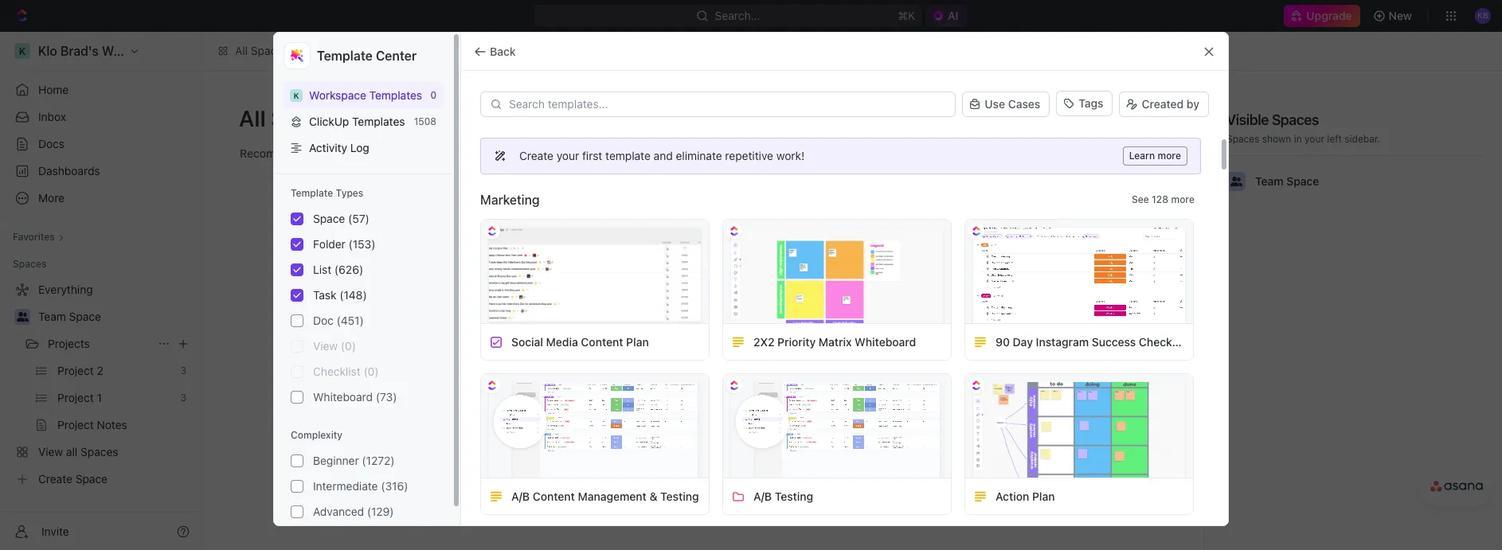 Task type: describe. For each thing, give the bounding box(es) containing it.
(1272)
[[362, 454, 395, 468]]

favorites button
[[6, 228, 71, 247]]

space inside "sidebar" navigation
[[69, 310, 101, 323]]

complexity
[[291, 429, 343, 441]]

intermediate (316)
[[313, 480, 408, 493]]

0 vertical spatial more
[[1158, 150, 1182, 162]]

space inside button
[[1138, 112, 1170, 126]]

eliminate
[[676, 149, 722, 163]]

checklist (0)
[[313, 365, 379, 378]]

1 horizontal spatial user group image
[[1231, 177, 1242, 186]]

success
[[1092, 335, 1136, 349]]

template center
[[317, 49, 417, 63]]

more inside button
[[1172, 194, 1195, 206]]

action
[[996, 490, 1030, 503]]

sidebar navigation
[[0, 32, 203, 551]]

learn more
[[1129, 150, 1182, 162]]

instagram
[[1036, 335, 1089, 349]]

docs link
[[6, 131, 196, 157]]

joined
[[721, 327, 748, 339]]

upgrade link
[[1285, 5, 1360, 27]]

inbox link
[[6, 104, 196, 130]]

doc
[[313, 314, 334, 327]]

0 horizontal spatial plan
[[626, 335, 649, 349]]

intermediate
[[313, 480, 378, 493]]

1 horizontal spatial team space
[[1256, 174, 1320, 188]]

(73)
[[376, 390, 397, 404]]

social
[[511, 335, 543, 349]]

create your first template and eliminate repetitive work!
[[519, 149, 805, 163]]

visible spaces spaces shown in your left sidebar.
[[1227, 112, 1381, 145]]

0 vertical spatial all spaces
[[235, 44, 289, 57]]

back button
[[468, 39, 526, 64]]

0
[[431, 89, 437, 101]]

1 vertical spatial checklist
[[313, 365, 361, 378]]

a/b content management & testing
[[511, 490, 699, 503]]

clickup
[[309, 115, 349, 128]]

(57)
[[348, 212, 370, 225]]

sidebar.
[[1345, 133, 1381, 145]]

&
[[650, 490, 658, 503]]

Search templates... text field
[[509, 98, 947, 111]]

visible
[[1227, 112, 1269, 128]]

templates for workspace templates
[[369, 88, 422, 102]]

new button
[[1367, 3, 1422, 29]]

left
[[1328, 133, 1342, 145]]

0 vertical spatial all
[[235, 44, 248, 57]]

a/b for a/b testing
[[754, 490, 772, 503]]

view (0)
[[313, 339, 356, 353]]

user group image inside "sidebar" navigation
[[16, 312, 28, 322]]

tags button
[[1057, 91, 1113, 116]]

⌘k
[[898, 9, 915, 22]]

shown
[[1263, 133, 1292, 145]]

your inside visible spaces spaces shown in your left sidebar.
[[1305, 133, 1325, 145]]

first
[[582, 149, 603, 163]]

media
[[546, 335, 578, 349]]

Beginner (1272) checkbox
[[291, 455, 304, 468]]

back
[[490, 44, 516, 58]]

team space link
[[38, 304, 193, 330]]

tree inside "sidebar" navigation
[[6, 277, 196, 492]]

learn
[[1129, 150, 1155, 162]]

see 128 more
[[1132, 194, 1195, 206]]

upgrade
[[1307, 9, 1353, 22]]

0 horizontal spatial search...
[[715, 9, 760, 22]]

(0) for view (0)
[[341, 339, 356, 353]]

and
[[654, 149, 673, 163]]

spaces inside "sidebar" navigation
[[13, 258, 47, 270]]

use cases button
[[963, 92, 1050, 117]]

by
[[1187, 97, 1200, 111]]

dashboards
[[38, 164, 100, 178]]

work!
[[777, 149, 805, 163]]

1 horizontal spatial plan
[[1033, 490, 1055, 503]]

task
[[313, 288, 337, 302]]

(316)
[[381, 480, 408, 493]]

template
[[606, 149, 651, 163]]

template types
[[291, 187, 364, 199]]

new space button
[[1088, 107, 1180, 132]]

(153)
[[349, 237, 376, 251]]

see
[[1132, 194, 1149, 206]]

advanced (129)
[[313, 505, 394, 519]]

priority
[[778, 335, 816, 349]]

(626)
[[335, 263, 363, 276]]

view
[[313, 339, 338, 353]]

1 vertical spatial all spaces
[[239, 105, 348, 131]]

learn more link
[[1123, 147, 1188, 166]]

types
[[336, 187, 364, 199]]

projects link
[[48, 331, 151, 357]]

workspace templates
[[309, 88, 422, 102]]

space up folder
[[313, 212, 345, 225]]

list
[[313, 263, 332, 276]]

template for template center
[[317, 49, 373, 63]]

1508
[[414, 116, 437, 127]]



Task type: locate. For each thing, give the bounding box(es) containing it.
projects
[[48, 337, 90, 351]]

0 vertical spatial user group image
[[1231, 177, 1242, 186]]

plan right the action
[[1033, 490, 1055, 503]]

0 vertical spatial plan
[[626, 335, 649, 349]]

checklist right success
[[1139, 335, 1188, 349]]

1 horizontal spatial checklist
[[1139, 335, 1188, 349]]

0 vertical spatial whiteboard
[[855, 335, 916, 349]]

0 horizontal spatial (0)
[[341, 339, 356, 353]]

1 horizontal spatial content
[[581, 335, 623, 349]]

whiteboard down checklist (0)
[[313, 390, 373, 404]]

team down shown
[[1256, 174, 1284, 188]]

repetitive
[[725, 149, 774, 163]]

space up projects link
[[69, 310, 101, 323]]

0 vertical spatial template
[[317, 49, 373, 63]]

in
[[1294, 133, 1302, 145]]

(0)
[[341, 339, 356, 353], [364, 365, 379, 378]]

activity log button
[[284, 135, 443, 161]]

plan left all spaces joined
[[626, 335, 649, 349]]

0 vertical spatial new
[[1389, 9, 1413, 22]]

content left the management
[[533, 490, 575, 503]]

a/b for a/b content management & testing
[[511, 490, 530, 503]]

1 vertical spatial whiteboard
[[313, 390, 373, 404]]

your left first
[[557, 149, 579, 163]]

a/b
[[511, 490, 530, 503], [754, 490, 772, 503]]

k
[[294, 90, 299, 100]]

0 horizontal spatial new
[[1112, 112, 1135, 126]]

0 horizontal spatial whiteboard
[[313, 390, 373, 404]]

(0) for checklist (0)
[[364, 365, 379, 378]]

2 vertical spatial all
[[671, 327, 682, 339]]

space down in at the top right of page
[[1287, 174, 1320, 188]]

new
[[1389, 9, 1413, 22], [1112, 112, 1135, 126]]

1 testing from the left
[[661, 490, 699, 503]]

advanced
[[313, 505, 364, 519]]

(0) right view
[[341, 339, 356, 353]]

template left types
[[291, 187, 333, 199]]

created by
[[1142, 97, 1200, 111]]

management
[[578, 490, 647, 503]]

0 horizontal spatial team
[[38, 310, 66, 323]]

klo brad's workspace, , element
[[290, 89, 303, 102]]

1 vertical spatial user group image
[[16, 312, 28, 322]]

use
[[985, 97, 1005, 111]]

beginner
[[313, 454, 359, 468]]

testing
[[661, 490, 699, 503], [775, 490, 814, 503]]

template for template types
[[291, 187, 333, 199]]

beginner (1272)
[[313, 454, 395, 468]]

space down 'created'
[[1138, 112, 1170, 126]]

0 horizontal spatial a/b
[[511, 490, 530, 503]]

use cases
[[985, 97, 1041, 111]]

None checkbox
[[291, 213, 304, 225], [291, 238, 304, 251], [291, 264, 304, 276], [291, 315, 304, 327], [291, 391, 304, 404], [291, 213, 304, 225], [291, 238, 304, 251], [291, 264, 304, 276], [291, 315, 304, 327], [291, 391, 304, 404]]

2 testing from the left
[[775, 490, 814, 503]]

1 vertical spatial your
[[557, 149, 579, 163]]

space
[[1138, 112, 1170, 126], [1287, 174, 1320, 188], [313, 212, 345, 225], [69, 310, 101, 323]]

spaces
[[251, 44, 289, 57], [271, 105, 348, 131], [1272, 112, 1319, 128], [1227, 133, 1260, 145], [13, 258, 47, 270], [685, 327, 718, 339]]

1 vertical spatial team
[[38, 310, 66, 323]]

0 vertical spatial team
[[1256, 174, 1284, 188]]

1 horizontal spatial new
[[1389, 9, 1413, 22]]

new for new
[[1389, 9, 1413, 22]]

log
[[350, 141, 370, 155]]

1 vertical spatial team space
[[38, 310, 101, 323]]

team space up "projects"
[[38, 310, 101, 323]]

folder (153)
[[313, 237, 376, 251]]

created
[[1142, 97, 1184, 111]]

content right media
[[581, 335, 623, 349]]

new up search... 'button'
[[1112, 112, 1135, 126]]

0 vertical spatial team space
[[1256, 174, 1320, 188]]

0 vertical spatial templates
[[369, 88, 422, 102]]

(129)
[[367, 505, 394, 519]]

1 horizontal spatial your
[[1305, 133, 1325, 145]]

invite
[[41, 525, 69, 538]]

1 a/b from the left
[[511, 490, 530, 503]]

1 vertical spatial more
[[1172, 194, 1195, 206]]

0 vertical spatial checklist
[[1139, 335, 1188, 349]]

1 horizontal spatial team
[[1256, 174, 1284, 188]]

1 vertical spatial search...
[[1125, 147, 1170, 160]]

1 horizontal spatial whiteboard
[[855, 335, 916, 349]]

0 horizontal spatial user group image
[[16, 312, 28, 322]]

social media content plan
[[511, 335, 649, 349]]

workspace
[[309, 88, 366, 102]]

new space
[[1112, 112, 1170, 126]]

docs
[[38, 137, 65, 151]]

1 vertical spatial new
[[1112, 112, 1135, 126]]

1 horizontal spatial (0)
[[364, 365, 379, 378]]

activity
[[309, 141, 347, 155]]

tree
[[6, 277, 196, 492]]

team space down shown
[[1256, 174, 1320, 188]]

1 vertical spatial (0)
[[364, 365, 379, 378]]

all
[[235, 44, 248, 57], [239, 105, 266, 131], [671, 327, 682, 339]]

0 horizontal spatial team space
[[38, 310, 101, 323]]

templates
[[369, 88, 422, 102], [352, 115, 405, 128]]

1 vertical spatial content
[[533, 490, 575, 503]]

more right learn
[[1158, 150, 1182, 162]]

home
[[38, 83, 69, 96]]

templates for clickup templates
[[352, 115, 405, 128]]

0 vertical spatial search...
[[715, 9, 760, 22]]

team
[[1256, 174, 1284, 188], [38, 310, 66, 323]]

1 vertical spatial all
[[239, 105, 266, 131]]

your
[[1305, 133, 1325, 145], [557, 149, 579, 163]]

0 horizontal spatial testing
[[661, 490, 699, 503]]

new right upgrade
[[1389, 9, 1413, 22]]

None checkbox
[[291, 289, 304, 302], [291, 340, 304, 353], [291, 366, 304, 378], [291, 289, 304, 302], [291, 340, 304, 353], [291, 366, 304, 378]]

2x2
[[754, 335, 775, 349]]

task (148)
[[313, 288, 367, 302]]

marketing
[[480, 193, 540, 207]]

content
[[581, 335, 623, 349], [533, 490, 575, 503]]

tags
[[1079, 96, 1104, 110]]

more right "128"
[[1172, 194, 1195, 206]]

tree containing team space
[[6, 277, 196, 492]]

user group image
[[1231, 177, 1242, 186], [16, 312, 28, 322]]

list (626)
[[313, 263, 363, 276]]

90
[[996, 335, 1010, 349]]

templates down workspace templates
[[352, 115, 405, 128]]

(0) up (73)
[[364, 365, 379, 378]]

(451)
[[337, 314, 364, 327]]

team space
[[1256, 174, 1320, 188], [38, 310, 101, 323]]

0 vertical spatial content
[[581, 335, 623, 349]]

0 vertical spatial (0)
[[341, 339, 356, 353]]

search... button
[[1103, 141, 1180, 167]]

use cases button
[[963, 90, 1050, 119]]

folder
[[313, 237, 346, 251]]

inbox
[[38, 110, 66, 123]]

128
[[1152, 194, 1169, 206]]

cases
[[1008, 97, 1041, 111]]

whiteboard right the matrix
[[855, 335, 916, 349]]

90 day instagram success checklist
[[996, 335, 1188, 349]]

1 vertical spatial template
[[291, 187, 333, 199]]

template up workspace
[[317, 49, 373, 63]]

created by button
[[1120, 92, 1209, 117]]

1 horizontal spatial a/b
[[754, 490, 772, 503]]

favorites
[[13, 231, 55, 243]]

team inside "sidebar" navigation
[[38, 310, 66, 323]]

all spaces joined
[[671, 327, 748, 339]]

1 vertical spatial templates
[[352, 115, 405, 128]]

1 horizontal spatial testing
[[775, 490, 814, 503]]

template
[[317, 49, 373, 63], [291, 187, 333, 199]]

Advanced (129) checkbox
[[291, 506, 304, 519]]

Intermediate (316) checkbox
[[291, 480, 304, 493]]

whiteboard (73)
[[313, 390, 397, 404]]

create
[[519, 149, 554, 163]]

dashboards link
[[6, 159, 196, 184]]

templates left the 0
[[369, 88, 422, 102]]

0 vertical spatial your
[[1305, 133, 1325, 145]]

1 horizontal spatial search...
[[1125, 147, 1170, 160]]

team space inside "sidebar" navigation
[[38, 310, 101, 323]]

team up "projects"
[[38, 310, 66, 323]]

checklist down view (0)
[[313, 365, 361, 378]]

your right in at the top right of page
[[1305, 133, 1325, 145]]

2 a/b from the left
[[754, 490, 772, 503]]

2x2 priority matrix whiteboard
[[754, 335, 916, 349]]

0 horizontal spatial content
[[533, 490, 575, 503]]

space (57)
[[313, 212, 370, 225]]

(148)
[[340, 288, 367, 302]]

search... inside 'button'
[[1125, 147, 1170, 160]]

0 horizontal spatial your
[[557, 149, 579, 163]]

1 vertical spatial plan
[[1033, 490, 1055, 503]]

day
[[1013, 335, 1033, 349]]

0 horizontal spatial checklist
[[313, 365, 361, 378]]

more
[[1158, 150, 1182, 162], [1172, 194, 1195, 206]]

a/b testing
[[754, 490, 814, 503]]

new for new space
[[1112, 112, 1135, 126]]



Task type: vqa. For each thing, say whether or not it's contained in the screenshot.
2nd Testing from left
yes



